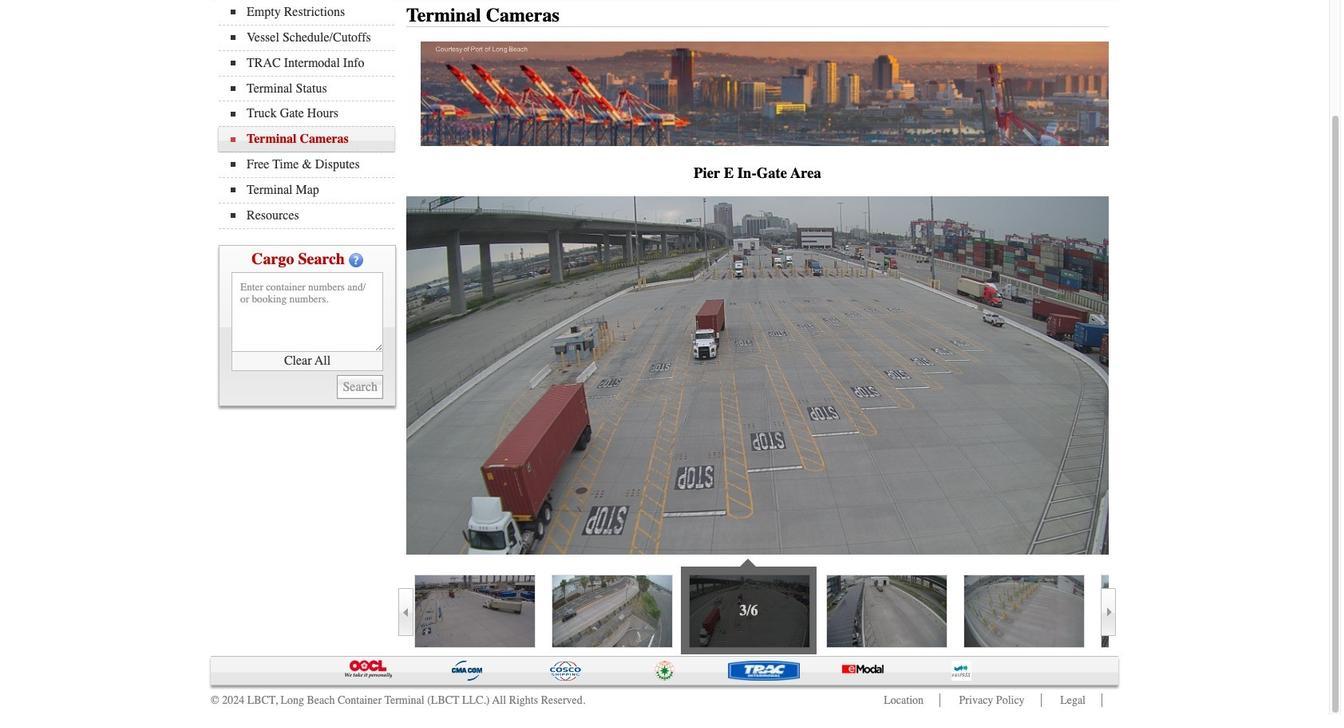 Task type: locate. For each thing, give the bounding box(es) containing it.
None submit
[[337, 375, 383, 399]]

menu bar
[[219, 0, 402, 229]]



Task type: describe. For each thing, give the bounding box(es) containing it.
Enter container numbers and/ or booking numbers.  text field
[[232, 272, 383, 352]]



Task type: vqa. For each thing, say whether or not it's contained in the screenshot.
submit
yes



